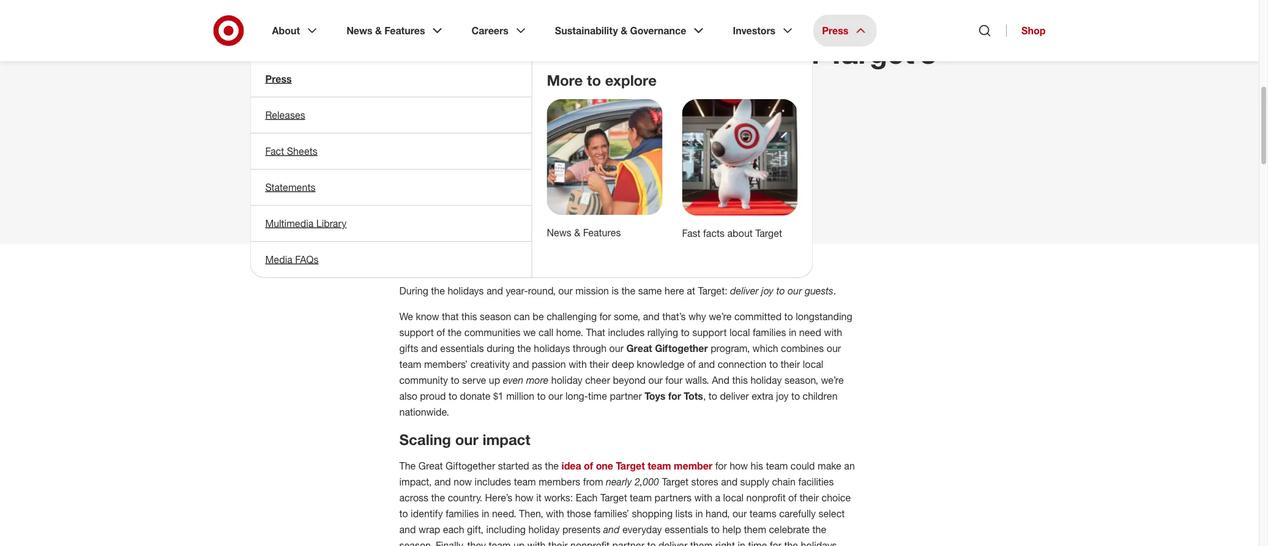 Task type: vqa. For each thing, say whether or not it's contained in the screenshot.
We'Re
yes



Task type: locate. For each thing, give the bounding box(es) containing it.
1 vertical spatial up
[[514, 540, 525, 546]]

our up 'deep'
[[609, 342, 624, 354]]

press right team
[[822, 24, 849, 36]]

1 vertical spatial essentials
[[665, 524, 708, 536]]

local down combines
[[803, 358, 824, 370]]

1 vertical spatial deliver
[[720, 390, 749, 402]]

1 horizontal spatial essentials
[[665, 524, 708, 536]]

joy
[[540, 72, 589, 107]]

0 vertical spatial news
[[347, 24, 372, 36]]

season,
[[785, 374, 818, 386]]

1 vertical spatial news & features
[[547, 226, 621, 238]]

includes down some,
[[608, 327, 645, 338]]

that's
[[662, 311, 686, 323]]

,
[[703, 390, 706, 402]]

0 vertical spatial essentials
[[440, 342, 484, 354]]

copy link to share
[[279, 191, 364, 203]]

nonprofit inside the "target stores and supply chain facilities across the country. here's how it works: each target team partners with a local nonprofit of their choice to identify families in need. then, with those families' shopping lists in hand, our teams carefully select and wrap each gift, including holiday presents"
[[747, 492, 786, 504]]

holidays
[[448, 285, 484, 297], [534, 342, 570, 354]]

2 vertical spatial giftogether
[[446, 460, 495, 472]]

finally,
[[436, 540, 465, 546]]

0 vertical spatial partner
[[610, 390, 642, 402]]

0 vertical spatial news & features link
[[338, 15, 453, 47]]

families
[[753, 327, 786, 338], [446, 508, 479, 520]]

more
[[547, 71, 583, 89]]

0 vertical spatial press link
[[814, 15, 877, 47]]

this down connection
[[732, 374, 748, 386]]

of down that
[[437, 327, 445, 338]]

1 horizontal spatial press link
[[814, 15, 877, 47]]

with down through
[[569, 358, 587, 370]]

1 vertical spatial we're
[[821, 374, 844, 386]]

joy up committed
[[762, 285, 774, 297]]

0 vertical spatial features
[[385, 24, 425, 36]]

1 horizontal spatial up
[[514, 540, 525, 546]]

wrap
[[419, 524, 440, 536]]

of left one
[[584, 460, 593, 472]]

team up the chain
[[766, 460, 788, 472]]

in left need
[[789, 327, 797, 338]]

0 vertical spatial nonprofit
[[747, 492, 786, 504]]

1 horizontal spatial families
[[753, 327, 786, 338]]

1 vertical spatial holidays
[[534, 342, 570, 354]]

to down members'
[[451, 374, 460, 386]]

0 horizontal spatial great
[[340, 35, 417, 71]]

holiday down then,
[[529, 524, 560, 536]]

news up round,
[[547, 226, 572, 238]]

of up walls.
[[687, 358, 696, 370]]

0 vertical spatial them
[[744, 524, 766, 536]]

we know that this season can be challenging for some, and that's why we're committed to longstanding support of the communities we call home. that includes rallying to support local families in need with gifts and essentials during the holidays through our
[[399, 311, 852, 354]]

1 horizontal spatial news & features link
[[547, 226, 621, 238]]

that
[[586, 327, 605, 338]]

0 vertical spatial the
[[279, 35, 332, 71]]

team down the 2,000
[[630, 492, 652, 504]]

we're inside 'holiday cheer beyond our four walls. and this holiday season, we're also proud to donate $1 million to our long-time partner'
[[821, 374, 844, 386]]

features
[[385, 24, 425, 36], [583, 226, 621, 238]]

1 vertical spatial how
[[515, 492, 534, 504]]

2 vertical spatial deliver
[[659, 540, 688, 546]]

joy inside , to deliver extra joy to children nationwide.
[[776, 390, 789, 402]]

them down teams
[[744, 524, 766, 536]]

2 vertical spatial great
[[419, 460, 443, 472]]

holidays up passion
[[534, 342, 570, 354]]

1 vertical spatial nonprofit
[[571, 540, 610, 546]]

support down why
[[692, 327, 727, 338]]

to down season,
[[791, 390, 800, 402]]

partners
[[655, 492, 692, 504]]

walls.
[[685, 374, 709, 386]]

nonprofit down presents on the bottom of the page
[[571, 540, 610, 546]]

with down longstanding
[[824, 327, 842, 338]]

up
[[489, 374, 500, 386], [514, 540, 525, 546]]

2 support from the left
[[692, 327, 727, 338]]

to inside "button"
[[325, 191, 335, 203]]

local inside the "target stores and supply chain facilities across the country. here's how it works: each target team partners with a local nonprofit of their choice to identify families in need. then, with those families' shopping lists in hand, our teams carefully select and wrap each gift, including holiday presents"
[[723, 492, 744, 504]]

0 horizontal spatial nonprofit
[[571, 540, 610, 546]]

is
[[612, 285, 619, 297]]

giftogether up now
[[446, 460, 495, 472]]

0 vertical spatial we're
[[709, 311, 732, 323]]

for up stores
[[715, 460, 727, 472]]

impact,
[[399, 476, 432, 488]]

press link
[[814, 15, 877, 47], [251, 61, 532, 97]]

everyday
[[622, 524, 662, 536]]

gifts
[[399, 342, 418, 354]]

holidays up that
[[448, 285, 484, 297]]

choice
[[822, 492, 851, 504]]

about
[[728, 227, 753, 239]]

0 vertical spatial press
[[822, 24, 849, 36]]

1 horizontal spatial the
[[399, 460, 416, 472]]

of up the carefully
[[788, 492, 797, 504]]

in right lists
[[695, 508, 703, 520]]

0 vertical spatial holidays
[[448, 285, 484, 297]]

about
[[272, 24, 300, 36]]

0 vertical spatial this
[[462, 311, 477, 323]]

0 horizontal spatial essentials
[[440, 342, 484, 354]]

nearly 2,000
[[606, 476, 659, 488]]

nationwide.
[[399, 406, 449, 418]]

help
[[723, 524, 741, 536]]

1 vertical spatial families
[[446, 508, 479, 520]]

press up releases
[[265, 73, 292, 85]]

we're inside we know that this season can be challenging for some, and that's why we're committed to longstanding support of the communities we call home. that includes rallying to support local families in need with gifts and essentials during the holidays through our
[[709, 311, 732, 323]]

0 horizontal spatial support
[[399, 327, 434, 338]]

0 horizontal spatial holidays
[[448, 285, 484, 297]]

nonprofit up teams
[[747, 492, 786, 504]]

to inside site navigation element
[[587, 71, 601, 89]]

time down teams
[[748, 540, 767, 546]]

how
[[730, 460, 748, 472], [515, 492, 534, 504]]

multimedia library
[[265, 217, 347, 229]]

1 horizontal spatial nonprofit
[[747, 492, 786, 504]]

our left long-
[[549, 390, 563, 402]]

our up help
[[733, 508, 747, 520]]

some,
[[614, 311, 640, 323]]

toys for tots
[[645, 390, 703, 402]]

giftogether for target
[[446, 460, 495, 472]]

2-
[[355, 161, 365, 174]]

0 horizontal spatial news & features link
[[338, 15, 453, 47]]

&
[[375, 24, 382, 36], [621, 24, 628, 36], [574, 226, 580, 238]]

1 horizontal spatial news & features
[[547, 226, 621, 238]]

0 horizontal spatial up
[[489, 374, 500, 386]]

with inside program, which combines our team members' creativity and passion with their deep knowledge of and connection to their local community to serve up
[[569, 358, 587, 370]]

1 horizontal spatial support
[[692, 327, 727, 338]]

with down then,
[[528, 540, 546, 546]]

giftogether up holiday
[[426, 35, 584, 71]]

1 horizontal spatial great
[[419, 460, 443, 472]]

their down facilities
[[800, 492, 819, 504]]

1 horizontal spatial holidays
[[534, 342, 570, 354]]

home.
[[556, 327, 583, 338]]

1 vertical spatial partner
[[612, 540, 645, 546]]

their up season,
[[781, 358, 800, 370]]

1 vertical spatial time
[[748, 540, 767, 546]]

1 vertical spatial includes
[[475, 476, 511, 488]]

our inside program, which combines our team members' creativity and passion with their deep knowledge of and connection to their local community to serve up
[[827, 342, 841, 354]]

rallying
[[647, 327, 678, 338]]

essentials up members'
[[440, 342, 484, 354]]

0 vertical spatial great
[[340, 35, 417, 71]]

local up program,
[[730, 327, 750, 338]]

essentials down lists
[[665, 524, 708, 536]]

1 horizontal spatial joy
[[776, 390, 789, 402]]

in inside we know that this season can be challenging for some, and that's why we're committed to longstanding support of the communities we call home. that includes rallying to support local families in need with gifts and essentials during the holidays through our
[[789, 327, 797, 338]]

deliver up committed
[[730, 285, 759, 297]]

essentials
[[440, 342, 484, 354], [665, 524, 708, 536]]

includes inside for how his team could make an impact, and now includes team members from
[[475, 476, 511, 488]]

of inside we know that this season can be challenging for some, and that's why we're committed to longstanding support of the communities we call home. that includes rallying to support local families in need with gifts and essentials during the holidays through our
[[437, 327, 445, 338]]

great up impact,
[[419, 460, 443, 472]]

dec
[[279, 161, 299, 174]]

local inside we know that this season can be challenging for some, and that's why we're committed to longstanding support of the communities we call home. that includes rallying to support local families in need with gifts and essentials during the holidays through our
[[730, 327, 750, 338]]

0 horizontal spatial joy
[[762, 285, 774, 297]]

1 vertical spatial this
[[732, 374, 748, 386]]

1 horizontal spatial we're
[[821, 374, 844, 386]]

combines
[[781, 342, 824, 354]]

to right more
[[587, 71, 601, 89]]

target up nearly 2,000
[[616, 460, 645, 472]]

1 horizontal spatial them
[[744, 524, 766, 536]]

media faqs
[[265, 253, 319, 265]]

proud
[[420, 390, 446, 402]]

team down 'gifts'
[[399, 358, 421, 370]]

the for the great giftogether started as the idea of one target team member
[[399, 460, 416, 472]]

support up 'gifts'
[[399, 327, 434, 338]]

media faqs link
[[251, 242, 532, 277]]

0 horizontal spatial press
[[265, 73, 292, 85]]

0 vertical spatial giftogether
[[426, 35, 584, 71]]

0 vertical spatial local
[[730, 327, 750, 338]]

time down cheer
[[588, 390, 607, 402]]

and up even more
[[513, 358, 529, 370]]

& for the leftmost news & features link
[[375, 24, 382, 36]]

target inside site navigation element
[[756, 227, 782, 239]]

0 horizontal spatial &
[[375, 24, 382, 36]]

great for holiday
[[340, 35, 417, 71]]

& for sustainability & governance link
[[621, 24, 628, 36]]

our up toys
[[649, 374, 663, 386]]

0 vertical spatial time
[[588, 390, 607, 402]]

1 vertical spatial local
[[803, 358, 824, 370]]

the for the great giftogether 2022: how team target's delivering holiday joy to their local communities this season
[[279, 35, 332, 71]]

1 vertical spatial them
[[690, 540, 713, 546]]

2 horizontal spatial &
[[621, 24, 628, 36]]

great up 'deep'
[[626, 342, 652, 354]]

1 horizontal spatial this
[[732, 374, 748, 386]]

0 vertical spatial families
[[753, 327, 786, 338]]

great for one
[[419, 460, 443, 472]]

partner
[[610, 390, 642, 402], [612, 540, 645, 546]]

including
[[486, 524, 526, 536]]

time inside 'holiday cheer beyond our four walls. and this holiday season, we're also proud to donate $1 million to our long-time partner'
[[588, 390, 607, 402]]

team up the 2,000
[[648, 460, 671, 472]]

giftogether for joy
[[426, 35, 584, 71]]

right
[[715, 540, 735, 546]]

deliver
[[730, 285, 759, 297], [720, 390, 749, 402], [659, 540, 688, 546]]

up up $1
[[489, 374, 500, 386]]

with left a
[[694, 492, 713, 504]]

and up season.
[[399, 524, 416, 536]]

target up partners
[[662, 476, 689, 488]]

long-
[[566, 390, 588, 402]]

giftogether inside the great giftogether 2022: how team target's delivering holiday joy to their local communities this season
[[426, 35, 584, 71]]

0 vertical spatial how
[[730, 460, 748, 472]]

supply
[[740, 476, 769, 488]]

in down help
[[738, 540, 746, 546]]

essentials inside we know that this season can be challenging for some, and that's why we're committed to longstanding support of the communities we call home. that includes rallying to support local families in need with gifts and essentials during the holidays through our
[[440, 342, 484, 354]]

partner inside everyday essentials to help them celebrate the season. finally, they team up with their nonprofit partner to deliver them right in time for the holidays
[[612, 540, 645, 546]]

how inside for how his team could make an impact, and now includes team members from
[[730, 460, 748, 472]]

the up impact,
[[399, 460, 416, 472]]

0 horizontal spatial them
[[690, 540, 713, 546]]

up down including
[[514, 540, 525, 546]]

how left it
[[515, 492, 534, 504]]

0 horizontal spatial how
[[515, 492, 534, 504]]

their
[[590, 358, 609, 370], [781, 358, 800, 370], [800, 492, 819, 504], [548, 540, 568, 546]]

everyday essentials to help them celebrate the season. finally, they team up with their nonprofit partner to deliver them right in time for the holidays
[[399, 524, 839, 546]]

great inside the great giftogether 2022: how team target's delivering holiday joy to their local communities this season
[[340, 35, 417, 71]]

and up walls.
[[699, 358, 715, 370]]

1 vertical spatial features
[[583, 226, 621, 238]]

2 vertical spatial local
[[723, 492, 744, 504]]

2 horizontal spatial great
[[626, 342, 652, 354]]

0 horizontal spatial news
[[347, 24, 372, 36]]

here's
[[485, 492, 513, 504]]

nonprofit inside everyday essentials to help them celebrate the season. finally, they team up with their nonprofit partner to deliver them right in time for the holidays
[[571, 540, 610, 546]]

to right link
[[325, 191, 335, 203]]

local
[[730, 327, 750, 338], [803, 358, 824, 370], [723, 492, 744, 504]]

shopping
[[632, 508, 673, 520]]

for how his team could make an impact, and now includes team members from
[[399, 460, 855, 488]]

1 horizontal spatial how
[[730, 460, 748, 472]]

up inside program, which combines our team members' creativity and passion with their deep knowledge of and connection to their local community to serve up
[[489, 374, 500, 386]]

our
[[558, 285, 573, 297], [788, 285, 802, 297], [609, 342, 624, 354], [827, 342, 841, 354], [649, 374, 663, 386], [549, 390, 563, 402], [455, 430, 479, 448], [733, 508, 747, 520]]

statements link
[[251, 170, 532, 205]]

0 horizontal spatial news & features
[[347, 24, 425, 36]]

0 horizontal spatial this
[[462, 311, 477, 323]]

1 support from the left
[[399, 327, 434, 338]]

great up delivering
[[340, 35, 417, 71]]

0 vertical spatial includes
[[608, 327, 645, 338]]

0 horizontal spatial includes
[[475, 476, 511, 488]]

joy right extra
[[776, 390, 789, 402]]

team inside program, which combines our team members' creativity and passion with their deep knowledge of and connection to their local community to serve up
[[399, 358, 421, 370]]

shop link
[[1006, 24, 1046, 37]]

1 horizontal spatial features
[[583, 226, 621, 238]]

we're
[[709, 311, 732, 323], [821, 374, 844, 386]]

the up delivering
[[279, 35, 332, 71]]

our right round,
[[558, 285, 573, 297]]

our right combines
[[827, 342, 841, 354]]

across
[[399, 492, 429, 504]]

careers link
[[463, 15, 537, 47]]

1 horizontal spatial includes
[[608, 327, 645, 338]]

of inside program, which combines our team members' creativity and passion with their deep knowledge of and connection to their local community to serve up
[[687, 358, 696, 370]]

1 horizontal spatial time
[[748, 540, 767, 546]]

more to explore
[[547, 71, 657, 89]]

1 vertical spatial joy
[[776, 390, 789, 402]]

includes inside we know that this season can be challenging for some, and that's why we're committed to longstanding support of the communities we call home. that includes rallying to support local families in need with gifts and essentials during the holidays through our
[[608, 327, 645, 338]]

1 vertical spatial press link
[[251, 61, 532, 97]]

deliver down and
[[720, 390, 749, 402]]

1 horizontal spatial &
[[574, 226, 580, 238]]

team down including
[[489, 540, 511, 546]]

as
[[532, 460, 542, 472]]

how left the his on the bottom right
[[730, 460, 748, 472]]

their inside the "target stores and supply chain facilities across the country. here's how it works: each target team partners with a local nonprofit of their choice to identify families in need. then, with those families' shopping lists in hand, our teams carefully select and wrap each gift, including holiday presents"
[[800, 492, 819, 504]]

0 horizontal spatial families
[[446, 508, 479, 520]]

families down country. on the bottom left of the page
[[446, 508, 479, 520]]

0 horizontal spatial features
[[385, 24, 425, 36]]

1 vertical spatial the
[[399, 460, 416, 472]]

during
[[399, 285, 428, 297]]

their down presents on the bottom of the page
[[548, 540, 568, 546]]

their up cheer
[[590, 358, 609, 370]]

for inside for how his team could make an impact, and now includes team members from
[[715, 460, 727, 472]]

partner down everyday
[[612, 540, 645, 546]]

team down started in the left of the page
[[514, 476, 536, 488]]

0 horizontal spatial we're
[[709, 311, 732, 323]]

0 vertical spatial up
[[489, 374, 500, 386]]

toys
[[645, 390, 666, 402]]

for down celebrate at the right of the page
[[770, 540, 782, 546]]

faqs
[[295, 253, 319, 265]]

families inside we know that this season can be challenging for some, and that's why we're committed to longstanding support of the communities we call home. that includes rallying to support local families in need with gifts and essentials during the holidays through our
[[753, 327, 786, 338]]

0 horizontal spatial time
[[588, 390, 607, 402]]

member
[[674, 460, 713, 472]]

to down "across"
[[399, 508, 408, 520]]

and left now
[[434, 476, 451, 488]]

partner down beyond
[[610, 390, 642, 402]]

delivering
[[279, 72, 419, 107]]

for up that
[[600, 311, 611, 323]]

copy link to share button
[[279, 190, 383, 205]]

the inside the great giftogether 2022: how team target's delivering holiday joy to their local communities this season
[[279, 35, 332, 71]]

holiday
[[428, 72, 532, 107]]

in inside everyday essentials to help them celebrate the season. finally, they team up with their nonprofit partner to deliver them right in time for the holidays
[[738, 540, 746, 546]]

1 vertical spatial news
[[547, 226, 572, 238]]

we're up children
[[821, 374, 844, 386]]

deliver down lists
[[659, 540, 688, 546]]

our left guests
[[788, 285, 802, 297]]

link
[[306, 191, 323, 203]]

2022:
[[593, 35, 666, 71]]

1 vertical spatial great
[[626, 342, 652, 354]]

0 horizontal spatial the
[[279, 35, 332, 71]]



Task type: describe. For each thing, give the bounding box(es) containing it.
from
[[583, 476, 603, 488]]

to right proud
[[449, 390, 457, 402]]

now
[[454, 476, 472, 488]]

same
[[638, 285, 662, 297]]

lists
[[676, 508, 693, 520]]

careers
[[472, 24, 509, 36]]

beyond
[[613, 374, 646, 386]]

1 vertical spatial news & features link
[[547, 226, 621, 238]]

fact
[[265, 145, 284, 157]]

idea
[[562, 460, 581, 472]]

to up committed
[[776, 285, 785, 297]]

need.
[[492, 508, 516, 520]]

to inside the great giftogether 2022: how team target's delivering holiday joy to their local communities this season
[[598, 72, 626, 107]]

holiday up extra
[[751, 374, 782, 386]]

donate
[[460, 390, 491, 402]]

the inside the "target stores and supply chain facilities across the country. here's how it works: each target team partners with a local nonprofit of their choice to identify families in need. then, with those families' shopping lists in hand, our teams carefully select and wrap each gift, including holiday presents"
[[431, 492, 445, 504]]

up inside everyday essentials to help them celebrate the season. finally, they team up with their nonprofit partner to deliver them right in time for the holidays
[[514, 540, 525, 546]]

for inside everyday essentials to help them celebrate the season. finally, they team up with their nonprofit partner to deliver them right in time for the holidays
[[770, 540, 782, 546]]

during the holidays and year-round, our mission is the same here at target: deliver joy to our guests .
[[399, 285, 836, 297]]

why
[[689, 311, 706, 323]]

to down the that's
[[681, 327, 690, 338]]

how inside the "target stores and supply chain facilities across the country. here's how it works: each target team partners with a local nonprofit of their choice to identify families in need. then, with those families' shopping lists in hand, our teams carefully select and wrap each gift, including holiday presents"
[[515, 492, 534, 504]]

statements
[[265, 181, 316, 193]]

the down select
[[813, 524, 827, 536]]

knowledge
[[637, 358, 685, 370]]

deliver inside everyday essentials to help them celebrate the season. finally, they team up with their nonprofit partner to deliver them right in time for the holidays
[[659, 540, 688, 546]]

for inside we know that this season can be challenging for some, and that's why we're committed to longstanding support of the communities we call home. that includes rallying to support local families in need with gifts and essentials during the holidays through our
[[600, 311, 611, 323]]

with down the works:
[[546, 508, 564, 520]]

time inside everyday essentials to help them celebrate the season. finally, they team up with their nonprofit partner to deliver them right in time for the holidays
[[748, 540, 767, 546]]

share
[[338, 191, 364, 203]]

they
[[467, 540, 486, 546]]

scaling our impact
[[399, 430, 531, 448]]

of inside the "target stores and supply chain facilities across the country. here's how it works: each target team partners with a local nonprofit of their choice to identify families in need. then, with those families' shopping lists in hand, our teams carefully select and wrap each gift, including holiday presents"
[[788, 492, 797, 504]]

for down four
[[668, 390, 681, 402]]

and left year-
[[487, 285, 503, 297]]

gift,
[[467, 524, 484, 536]]

local
[[713, 72, 790, 107]]

with inside everyday essentials to help them celebrate the season. finally, they team up with their nonprofit partner to deliver them right in time for the holidays
[[528, 540, 546, 546]]

our inside the "target stores and supply chain facilities across the country. here's how it works: each target team partners with a local nonprofit of their choice to identify families in need. then, with those families' shopping lists in hand, our teams carefully select and wrap each gift, including holiday presents"
[[733, 508, 747, 520]]

2-minute read
[[355, 161, 424, 174]]

target up "families'"
[[600, 492, 627, 504]]

that
[[442, 311, 459, 323]]

holiday up long-
[[551, 374, 583, 386]]

country.
[[448, 492, 482, 504]]

deliver inside , to deliver extra joy to children nationwide.
[[720, 390, 749, 402]]

this
[[473, 108, 532, 144]]

19,
[[302, 161, 318, 174]]

mission
[[576, 285, 609, 297]]

fast facts about target link
[[682, 227, 782, 239]]

dec 19, 2022
[[279, 161, 345, 174]]

0 vertical spatial deliver
[[730, 285, 759, 297]]

program,
[[711, 342, 750, 354]]

a team member hands a guest a starbucks bag at drive up image
[[547, 99, 663, 215]]

serve
[[462, 374, 486, 386]]

this inside 'holiday cheer beyond our four walls. and this holiday season, we're also proud to donate $1 million to our long-time partner'
[[732, 374, 748, 386]]

releases link
[[251, 97, 532, 133]]

governance
[[630, 24, 686, 36]]

million
[[506, 390, 534, 402]]

holiday inside the "target stores and supply chain facilities across the country. here's how it works: each target team partners with a local nonprofit of their choice to identify families in need. then, with those families' shopping lists in hand, our teams carefully select and wrap each gift, including holiday presents"
[[529, 524, 560, 536]]

facts
[[703, 227, 725, 239]]

community
[[399, 374, 448, 386]]

shop
[[1022, 24, 1046, 36]]

, to deliver extra joy to children nationwide.
[[399, 390, 838, 418]]

1 vertical spatial press
[[265, 73, 292, 85]]

partner inside 'holiday cheer beyond our four walls. and this holiday season, we're also proud to donate $1 million to our long-time partner'
[[610, 390, 642, 402]]

and right 'gifts'
[[421, 342, 438, 354]]

and
[[712, 374, 730, 386]]

and inside for how his team could make an impact, and now includes team members from
[[434, 476, 451, 488]]

his
[[751, 460, 763, 472]]

teams
[[750, 508, 777, 520]]

investors link
[[724, 15, 804, 47]]

fact sheets link
[[251, 133, 532, 169]]

investors
[[733, 24, 776, 36]]

hand,
[[706, 508, 730, 520]]

the right is on the bottom left of page
[[622, 285, 635, 297]]

to down everyday
[[647, 540, 656, 546]]

the down we
[[517, 342, 531, 354]]

stores
[[691, 476, 718, 488]]

1 horizontal spatial news
[[547, 226, 572, 238]]

their
[[634, 72, 705, 107]]

we
[[523, 327, 536, 338]]

to right ,
[[709, 390, 717, 402]]

multimedia
[[265, 217, 314, 229]]

those
[[567, 508, 591, 520]]

the right as
[[545, 460, 559, 472]]

their inside everyday essentials to help them celebrate the season. finally, they team up with their nonprofit partner to deliver them right in time for the holidays
[[548, 540, 568, 546]]

fact sheets
[[265, 145, 318, 157]]

team inside everyday essentials to help them celebrate the season. finally, they team up with their nonprofit partner to deliver them right in time for the holidays
[[489, 540, 511, 546]]

team inside the "target stores and supply chain facilities across the country. here's how it works: each target team partners with a local nonprofit of their choice to identify families in need. then, with those families' shopping lists in hand, our teams carefully select and wrap each gift, including holiday presents"
[[630, 492, 652, 504]]

need
[[799, 327, 821, 338]]

chain
[[772, 476, 796, 488]]

1 vertical spatial giftogether
[[655, 342, 708, 354]]

families'
[[594, 508, 629, 520]]

extra
[[752, 390, 774, 402]]

to down which
[[769, 358, 778, 370]]

connection
[[718, 358, 767, 370]]

each
[[443, 524, 464, 536]]

and right stores
[[721, 476, 738, 488]]

with inside we know that this season can be challenging for some, and that's why we're committed to longstanding support of the communities we call home. that includes rallying to support local families in need with gifts and essentials during the holidays through our
[[824, 327, 842, 338]]

releases
[[265, 109, 305, 121]]

a cartoon version of the target mascot bullseye image
[[682, 99, 798, 215]]

sustainability & governance link
[[547, 15, 715, 47]]

the right during
[[431, 285, 445, 297]]

holidays inside we know that this season can be challenging for some, and that's why we're committed to longstanding support of the communities we call home. that includes rallying to support local families in need with gifts and essentials during the holidays through our
[[534, 342, 570, 354]]

local inside program, which combines our team members' creativity and passion with their deep knowledge of and connection to their local community to serve up
[[803, 358, 824, 370]]

site navigation element
[[0, 0, 1268, 546]]

and up rallying
[[643, 311, 660, 323]]

& for bottommost news & features link
[[574, 226, 580, 238]]

our inside we know that this season can be challenging for some, and that's why we're committed to longstanding support of the communities we call home. that includes rallying to support local families in need with gifts and essentials during the holidays through our
[[609, 342, 624, 354]]

to down "more"
[[537, 390, 546, 402]]

the down celebrate at the right of the page
[[784, 540, 798, 546]]

essentials inside everyday essentials to help them celebrate the season. finally, they team up with their nonprofit partner to deliver them right in time for the holidays
[[665, 524, 708, 536]]

1 horizontal spatial press
[[822, 24, 849, 36]]

committed
[[735, 311, 782, 323]]

year-
[[506, 285, 528, 297]]

the great giftogether started as the idea of one target team member
[[399, 460, 713, 472]]

our left impact
[[455, 430, 479, 448]]

through
[[573, 342, 607, 354]]

select
[[819, 508, 845, 520]]

in left need.
[[482, 508, 489, 520]]

families inside the "target stores and supply chain facilities across the country. here's how it works: each target team partners with a local nonprofit of their choice to identify families in need. then, with those families' shopping lists in hand, our teams carefully select and wrap each gift, including holiday presents"
[[446, 508, 479, 520]]

to inside the "target stores and supply chain facilities across the country. here's how it works: each target team partners with a local nonprofit of their choice to identify families in need. then, with those families' shopping lists in hand, our teams carefully select and wrap each gift, including holiday presents"
[[399, 508, 408, 520]]

four
[[666, 374, 683, 386]]

one
[[596, 460, 613, 472]]

0 vertical spatial news & features
[[347, 24, 425, 36]]

to down hand,
[[711, 524, 720, 536]]

to right committed
[[784, 311, 793, 323]]

0 horizontal spatial press link
[[251, 61, 532, 97]]

copy
[[279, 191, 304, 203]]

this inside we know that this season can be challenging for some, and that's why we're committed to longstanding support of the communities we call home. that includes rallying to support local families in need with gifts and essentials during the holidays through our
[[462, 311, 477, 323]]

the down that
[[448, 327, 462, 338]]

identify
[[411, 508, 443, 520]]

scaling
[[399, 430, 451, 448]]

each
[[576, 492, 598, 504]]

which
[[753, 342, 778, 354]]

.
[[834, 285, 836, 297]]

even
[[503, 374, 523, 386]]

nearly
[[606, 476, 632, 488]]

started
[[498, 460, 529, 472]]

and down "families'"
[[603, 524, 622, 536]]

2,000
[[635, 476, 659, 488]]

deep
[[612, 358, 634, 370]]

0 vertical spatial joy
[[762, 285, 774, 297]]

round,
[[528, 285, 556, 297]]

impact
[[483, 430, 531, 448]]



